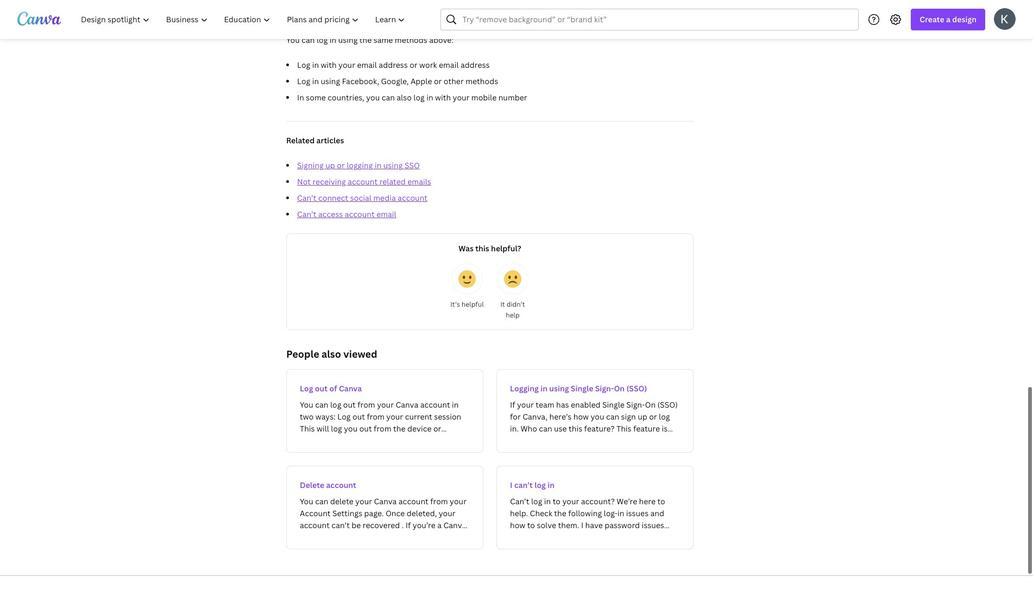 Task type: locate. For each thing, give the bounding box(es) containing it.
1 vertical spatial your
[[453, 92, 470, 103]]

canva
[[339, 384, 362, 394]]

0 horizontal spatial also
[[322, 348, 341, 361]]

single
[[571, 384, 594, 394]]

in
[[297, 92, 304, 103]]

account
[[348, 177, 378, 187], [398, 193, 428, 203], [345, 209, 375, 220], [326, 481, 357, 491]]

account down emails
[[398, 193, 428, 203]]

email
[[357, 60, 377, 70], [439, 60, 459, 70], [377, 209, 397, 220]]

log out of canva
[[300, 384, 362, 394]]

i can't log in link
[[497, 466, 694, 550]]

can't for can't access account email
[[297, 209, 317, 220]]

can't for can't connect social media account
[[297, 193, 317, 203]]

2 horizontal spatial or
[[434, 76, 442, 86]]

0 vertical spatial log
[[297, 60, 311, 70]]

articles
[[317, 135, 344, 146]]

2 vertical spatial log
[[300, 384, 313, 394]]

0 vertical spatial can
[[302, 35, 315, 45]]

log up in at the top left of the page
[[297, 76, 311, 86]]

logging in using single sign-on (sso)
[[510, 384, 648, 394]]

log for you
[[317, 35, 328, 45]]

using
[[338, 35, 358, 45], [321, 76, 340, 86], [384, 160, 403, 171], [550, 384, 569, 394]]

top level navigation element
[[74, 9, 415, 30]]

log down you
[[297, 60, 311, 70]]

you
[[286, 35, 300, 45]]

0 vertical spatial log
[[317, 35, 328, 45]]

2 can't from the top
[[297, 209, 317, 220]]

0 horizontal spatial address
[[379, 60, 408, 70]]

can't
[[515, 481, 533, 491]]

access
[[319, 209, 343, 220]]

signing
[[297, 160, 324, 171]]

related articles
[[286, 135, 344, 146]]

address up the other
[[461, 60, 490, 70]]

1 vertical spatial log
[[297, 76, 311, 86]]

log for log in with your email address or work email address
[[297, 60, 311, 70]]

0 horizontal spatial your
[[339, 60, 356, 70]]

related
[[286, 135, 315, 146]]

create a design
[[921, 14, 977, 24]]

1 vertical spatial with
[[435, 92, 451, 103]]

with
[[321, 60, 337, 70], [435, 92, 451, 103]]

methods up mobile in the top left of the page
[[466, 76, 499, 86]]

log right you
[[317, 35, 328, 45]]

above:
[[430, 35, 454, 45]]

was this helpful?
[[459, 244, 522, 254]]

facebook,
[[342, 76, 379, 86]]

help
[[506, 311, 520, 320]]

receiving
[[313, 177, 346, 187]]

also
[[397, 92, 412, 103], [322, 348, 341, 361]]

1 vertical spatial can
[[382, 92, 395, 103]]

on
[[615, 384, 625, 394]]

1 vertical spatial can't
[[297, 209, 317, 220]]

0 vertical spatial or
[[410, 60, 418, 70]]

helpful
[[462, 300, 484, 309]]

number
[[499, 92, 528, 103]]

can't down not
[[297, 193, 317, 203]]

account right delete
[[326, 481, 357, 491]]

can't
[[297, 193, 317, 203], [297, 209, 317, 220]]

people also viewed
[[286, 348, 378, 361]]

logging
[[347, 160, 373, 171]]

same
[[374, 35, 393, 45]]

footer
[[0, 576, 1034, 591]]

also right 'people'
[[322, 348, 341, 361]]

a
[[947, 14, 951, 24]]

address
[[379, 60, 408, 70], [461, 60, 490, 70]]

log
[[317, 35, 328, 45], [414, 92, 425, 103], [535, 481, 546, 491]]

log right can't
[[535, 481, 546, 491]]

😔 image
[[504, 271, 522, 288]]

2 horizontal spatial log
[[535, 481, 546, 491]]

log left "out" at the bottom of the page
[[300, 384, 313, 394]]

your down the other
[[453, 92, 470, 103]]

can
[[302, 35, 315, 45], [382, 92, 395, 103]]

with down the other
[[435, 92, 451, 103]]

0 vertical spatial can't
[[297, 193, 317, 203]]

1 vertical spatial also
[[322, 348, 341, 361]]

it
[[501, 300, 505, 309]]

1 horizontal spatial or
[[410, 60, 418, 70]]

1 vertical spatial methods
[[466, 76, 499, 86]]

or right up
[[337, 160, 345, 171]]

signing up or logging in using sso link
[[297, 160, 420, 171]]

create
[[921, 14, 945, 24]]

0 horizontal spatial log
[[317, 35, 328, 45]]

your
[[339, 60, 356, 70], [453, 92, 470, 103]]

apple
[[411, 76, 432, 86]]

in
[[330, 35, 337, 45], [312, 60, 319, 70], [312, 76, 319, 86], [427, 92, 434, 103], [375, 160, 382, 171], [541, 384, 548, 394], [548, 481, 555, 491]]

social
[[351, 193, 372, 203]]

1 horizontal spatial also
[[397, 92, 412, 103]]

viewed
[[344, 348, 378, 361]]

1 horizontal spatial your
[[453, 92, 470, 103]]

in some countries, you can also log in with your mobile number
[[297, 92, 528, 103]]

2 vertical spatial log
[[535, 481, 546, 491]]

your up facebook,
[[339, 60, 356, 70]]

signing up or logging in using sso
[[297, 160, 420, 171]]

or
[[410, 60, 418, 70], [434, 76, 442, 86], [337, 160, 345, 171]]

can't left access at left
[[297, 209, 317, 220]]

can't connect social media account link
[[297, 193, 428, 203]]

0 horizontal spatial or
[[337, 160, 345, 171]]

1 horizontal spatial log
[[414, 92, 425, 103]]

delete
[[300, 481, 325, 491]]

log
[[297, 60, 311, 70], [297, 76, 311, 86], [300, 384, 313, 394]]

also down log in using facebook, google, apple or other methods
[[397, 92, 412, 103]]

0 horizontal spatial methods
[[395, 35, 428, 45]]

0 vertical spatial with
[[321, 60, 337, 70]]

methods
[[395, 35, 428, 45], [466, 76, 499, 86]]

using left "single"
[[550, 384, 569, 394]]

1 vertical spatial or
[[434, 76, 442, 86]]

1 horizontal spatial address
[[461, 60, 490, 70]]

1 can't from the top
[[297, 193, 317, 203]]

logging in using single sign-on (sso) link
[[497, 370, 694, 453]]

1 horizontal spatial with
[[435, 92, 451, 103]]

log inside "link"
[[300, 384, 313, 394]]

log down the apple
[[414, 92, 425, 103]]

or left work
[[410, 60, 418, 70]]

or left the other
[[434, 76, 442, 86]]

address up google,
[[379, 60, 408, 70]]

methods right same
[[395, 35, 428, 45]]

with up the some on the top left of the page
[[321, 60, 337, 70]]

using up the some on the top left of the page
[[321, 76, 340, 86]]



Task type: describe. For each thing, give the bounding box(es) containing it.
0 horizontal spatial can
[[302, 35, 315, 45]]

0 vertical spatial your
[[339, 60, 356, 70]]

of
[[330, 384, 337, 394]]

didn't
[[507, 300, 526, 309]]

account inside delete account link
[[326, 481, 357, 491]]

2 vertical spatial or
[[337, 160, 345, 171]]

1 vertical spatial log
[[414, 92, 425, 103]]

it's
[[451, 300, 460, 309]]

0 vertical spatial methods
[[395, 35, 428, 45]]

you
[[366, 92, 380, 103]]

log in with your email address or work email address
[[297, 60, 490, 70]]

related
[[380, 177, 406, 187]]

emails
[[408, 177, 431, 187]]

can't access account email link
[[297, 209, 397, 220]]

it didn't help
[[501, 300, 526, 320]]

🙂 image
[[459, 271, 476, 288]]

not receiving account related emails
[[297, 177, 431, 187]]

can't connect social media account
[[297, 193, 428, 203]]

up
[[326, 160, 335, 171]]

1 horizontal spatial can
[[382, 92, 395, 103]]

2 address from the left
[[461, 60, 490, 70]]

countries,
[[328, 92, 365, 103]]

(sso)
[[627, 384, 648, 394]]

you can log in using the same methods above:
[[286, 35, 454, 45]]

log for i
[[535, 481, 546, 491]]

delete account
[[300, 481, 357, 491]]

0 horizontal spatial with
[[321, 60, 337, 70]]

log out of canva link
[[286, 370, 484, 453]]

people
[[286, 348, 320, 361]]

email down media
[[377, 209, 397, 220]]

design
[[953, 14, 977, 24]]

helpful?
[[491, 244, 522, 254]]

the
[[360, 35, 372, 45]]

log for log out of canva
[[300, 384, 313, 394]]

media
[[374, 193, 396, 203]]

Try "remove background" or "brand kit" search field
[[463, 9, 853, 30]]

other
[[444, 76, 464, 86]]

1 horizontal spatial methods
[[466, 76, 499, 86]]

sso
[[405, 160, 420, 171]]

create a design button
[[912, 9, 986, 30]]

not receiving account related emails link
[[297, 177, 431, 187]]

email up facebook,
[[357, 60, 377, 70]]

using up related
[[384, 160, 403, 171]]

work
[[420, 60, 437, 70]]

kendall parks image
[[995, 8, 1017, 30]]

connect
[[319, 193, 349, 203]]

can't access account email
[[297, 209, 397, 220]]

logging
[[510, 384, 539, 394]]

or for work
[[410, 60, 418, 70]]

not
[[297, 177, 311, 187]]

google,
[[381, 76, 409, 86]]

was
[[459, 244, 474, 254]]

log for log in using facebook, google, apple or other methods
[[297, 76, 311, 86]]

out
[[315, 384, 328, 394]]

account up "can't connect social media account" link on the left top
[[348, 177, 378, 187]]

or for other
[[434, 76, 442, 86]]

it's helpful
[[451, 300, 484, 309]]

this
[[476, 244, 490, 254]]

1 address from the left
[[379, 60, 408, 70]]

sign-
[[596, 384, 615, 394]]

0 vertical spatial also
[[397, 92, 412, 103]]

log in using facebook, google, apple or other methods
[[297, 76, 499, 86]]

using left the
[[338, 35, 358, 45]]

i can't log in
[[510, 481, 555, 491]]

some
[[306, 92, 326, 103]]

i
[[510, 481, 513, 491]]

mobile
[[472, 92, 497, 103]]

account down social
[[345, 209, 375, 220]]

email up the other
[[439, 60, 459, 70]]

delete account link
[[286, 466, 484, 550]]



Task type: vqa. For each thing, say whether or not it's contained in the screenshot.
the bottommost Let's
no



